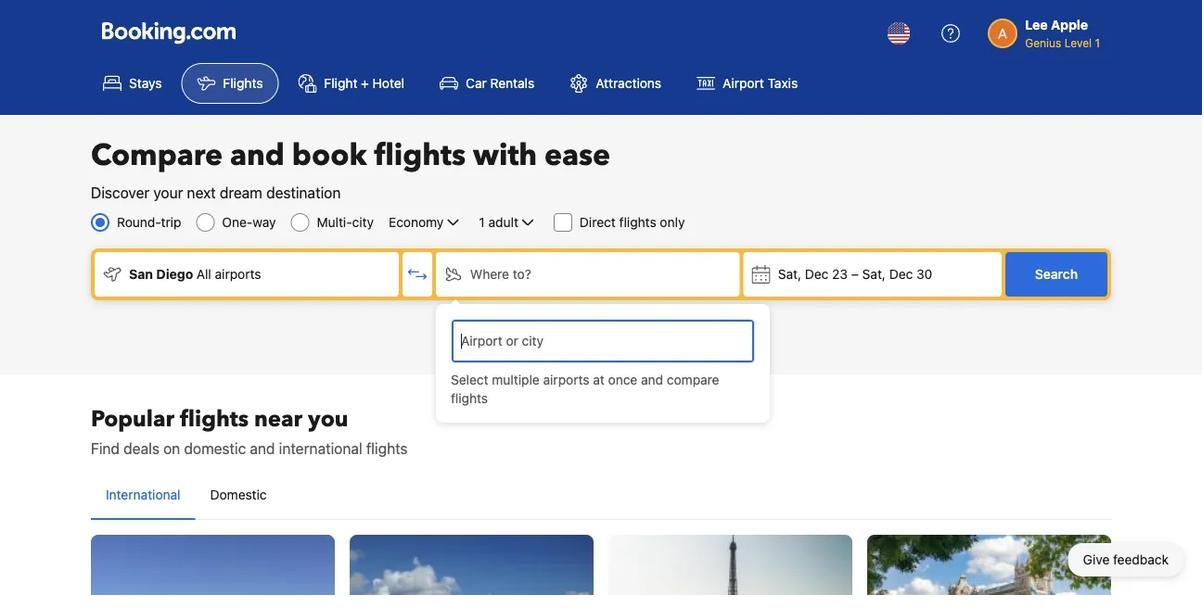 Task type: describe. For each thing, give the bounding box(es) containing it.
next
[[187, 184, 216, 202]]

2 dec from the left
[[890, 267, 913, 282]]

car rentals link
[[424, 63, 550, 104]]

compare and book flights with ease discover your next dream destination
[[91, 135, 611, 202]]

book
[[292, 135, 367, 176]]

multiple
[[492, 373, 540, 388]]

direct
[[580, 215, 616, 230]]

way
[[253, 215, 276, 230]]

car rentals
[[466, 76, 535, 91]]

adult
[[489, 215, 519, 230]]

stays
[[129, 76, 162, 91]]

where
[[470, 267, 509, 282]]

near
[[254, 404, 303, 435]]

deals
[[124, 440, 159, 458]]

+
[[361, 76, 369, 91]]

round-trip
[[117, 215, 181, 230]]

san diego all airports
[[129, 267, 261, 282]]

flights
[[223, 76, 263, 91]]

select
[[451, 373, 489, 388]]

flights up domestic
[[180, 404, 249, 435]]

1 inside lee apple genius level 1
[[1095, 36, 1100, 49]]

airport
[[723, 76, 764, 91]]

genius
[[1025, 36, 1062, 49]]

flight
[[324, 76, 358, 91]]

1 adult
[[479, 215, 519, 230]]

your
[[153, 184, 183, 202]]

multi-
[[317, 215, 352, 230]]

with
[[473, 135, 537, 176]]

level
[[1065, 36, 1092, 49]]

only
[[660, 215, 685, 230]]

popular flights near you find deals on domestic and international flights
[[91, 404, 408, 458]]

diego
[[156, 267, 193, 282]]

where to?
[[470, 267, 531, 282]]

taxis
[[768, 76, 798, 91]]

apple
[[1051, 17, 1089, 32]]

san
[[129, 267, 153, 282]]

international button
[[91, 471, 195, 520]]

airport taxis
[[723, 76, 798, 91]]

where to? button
[[436, 252, 740, 297]]

flight + hotel
[[324, 76, 405, 91]]

compare
[[667, 373, 720, 388]]

select multiple airports at once and compare flights
[[451, 373, 720, 406]]

direct flights only
[[580, 215, 685, 230]]

Airport or city text field
[[459, 331, 747, 352]]

lee
[[1025, 17, 1048, 32]]

sat, dec 23 – sat, dec 30 button
[[744, 252, 1002, 297]]

30
[[917, 267, 933, 282]]

flights right international
[[366, 440, 408, 458]]

lee apple genius level 1
[[1025, 17, 1100, 49]]

airports inside select multiple airports at once and compare flights
[[543, 373, 590, 388]]

2 sat, from the left
[[863, 267, 886, 282]]

compare
[[91, 135, 223, 176]]

you
[[308, 404, 348, 435]]



Task type: locate. For each thing, give the bounding box(es) containing it.
and
[[230, 135, 285, 176], [641, 373, 664, 388], [250, 440, 275, 458]]

discover
[[91, 184, 150, 202]]

1 vertical spatial and
[[641, 373, 664, 388]]

dec
[[805, 267, 829, 282], [890, 267, 913, 282]]

flights down 'select'
[[451, 391, 488, 406]]

one-way
[[222, 215, 276, 230]]

0 horizontal spatial airports
[[215, 267, 261, 282]]

once
[[608, 373, 638, 388]]

flight + hotel link
[[282, 63, 420, 104]]

destination
[[266, 184, 341, 202]]

1 adult button
[[477, 212, 539, 234]]

0 horizontal spatial 1
[[479, 215, 485, 230]]

feedback
[[1113, 553, 1169, 568]]

rentals
[[490, 76, 535, 91]]

1 horizontal spatial 1
[[1095, 36, 1100, 49]]

and inside compare and book flights with ease discover your next dream destination
[[230, 135, 285, 176]]

domestic button
[[195, 471, 282, 520]]

and up dream
[[230, 135, 285, 176]]

give feedback button
[[1069, 544, 1184, 577]]

0 vertical spatial and
[[230, 135, 285, 176]]

0 vertical spatial 1
[[1095, 36, 1100, 49]]

flights link
[[181, 63, 279, 104]]

domestic
[[210, 488, 267, 503]]

tab list
[[91, 471, 1112, 521]]

23
[[832, 267, 848, 282]]

flights
[[374, 135, 466, 176], [619, 215, 657, 230], [451, 391, 488, 406], [180, 404, 249, 435], [366, 440, 408, 458]]

1 sat, from the left
[[778, 267, 802, 282]]

at
[[593, 373, 605, 388]]

international
[[106, 488, 181, 503]]

dec left '23'
[[805, 267, 829, 282]]

dream
[[220, 184, 262, 202]]

stays link
[[87, 63, 178, 104]]

airports right all
[[215, 267, 261, 282]]

and inside select multiple airports at once and compare flights
[[641, 373, 664, 388]]

attractions
[[596, 76, 662, 91]]

multi-city
[[317, 215, 374, 230]]

ease
[[545, 135, 611, 176]]

hotel
[[373, 76, 405, 91]]

flights inside select multiple airports at once and compare flights
[[451, 391, 488, 406]]

1 horizontal spatial dec
[[890, 267, 913, 282]]

0 horizontal spatial dec
[[805, 267, 829, 282]]

attractions link
[[554, 63, 677, 104]]

1 vertical spatial 1
[[479, 215, 485, 230]]

give feedback
[[1083, 553, 1169, 568]]

1 horizontal spatial airports
[[543, 373, 590, 388]]

flights left only
[[619, 215, 657, 230]]

find
[[91, 440, 120, 458]]

domestic
[[184, 440, 246, 458]]

car
[[466, 76, 487, 91]]

airport taxis link
[[681, 63, 814, 104]]

airports left the at
[[543, 373, 590, 388]]

1
[[1095, 36, 1100, 49], [479, 215, 485, 230]]

sat, right the –
[[863, 267, 886, 282]]

on
[[163, 440, 180, 458]]

round-
[[117, 215, 161, 230]]

and right once
[[641, 373, 664, 388]]

sat, left '23'
[[778, 267, 802, 282]]

give
[[1083, 553, 1110, 568]]

one-
[[222, 215, 253, 230]]

sat,
[[778, 267, 802, 282], [863, 267, 886, 282]]

dec left "30"
[[890, 267, 913, 282]]

0 vertical spatial airports
[[215, 267, 261, 282]]

tab list containing international
[[91, 471, 1112, 521]]

and down the near
[[250, 440, 275, 458]]

0 horizontal spatial sat,
[[778, 267, 802, 282]]

–
[[852, 267, 859, 282]]

booking.com logo image
[[102, 22, 236, 44], [102, 22, 236, 44]]

search button
[[1006, 252, 1108, 297]]

airports
[[215, 267, 261, 282], [543, 373, 590, 388]]

1 right level in the top of the page
[[1095, 36, 1100, 49]]

to?
[[513, 267, 531, 282]]

search
[[1035, 267, 1078, 282]]

1 inside dropdown button
[[479, 215, 485, 230]]

international
[[279, 440, 362, 458]]

trip
[[161, 215, 181, 230]]

1 left 'adult'
[[479, 215, 485, 230]]

all
[[196, 267, 211, 282]]

1 dec from the left
[[805, 267, 829, 282]]

flights inside compare and book flights with ease discover your next dream destination
[[374, 135, 466, 176]]

1 vertical spatial airports
[[543, 373, 590, 388]]

1 horizontal spatial sat,
[[863, 267, 886, 282]]

economy
[[389, 215, 444, 230]]

and inside popular flights near you find deals on domestic and international flights
[[250, 440, 275, 458]]

sat, dec 23 – sat, dec 30
[[778, 267, 933, 282]]

city
[[352, 215, 374, 230]]

popular
[[91, 404, 175, 435]]

flights up 'economy'
[[374, 135, 466, 176]]

2 vertical spatial and
[[250, 440, 275, 458]]



Task type: vqa. For each thing, say whether or not it's contained in the screenshot.
second Sat, from the right
yes



